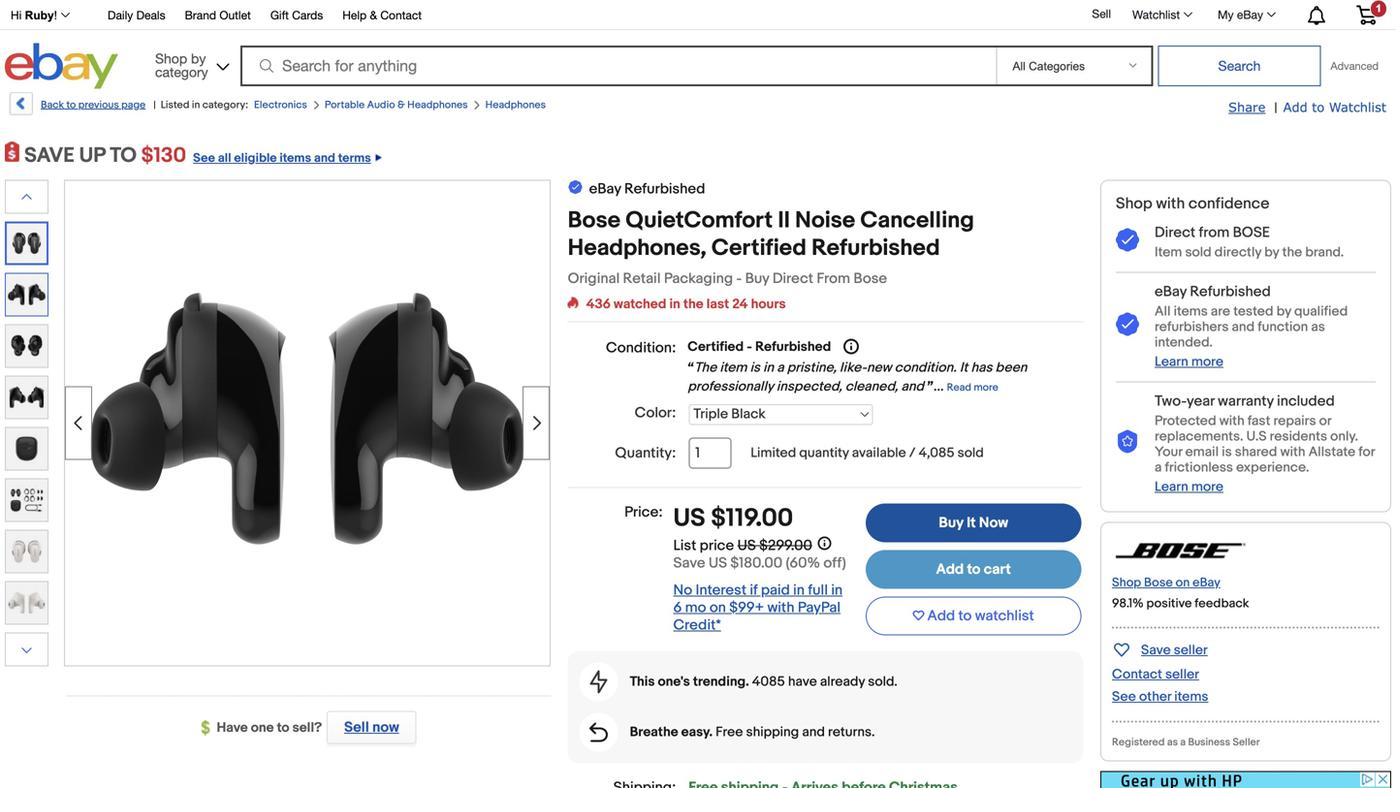 Task type: locate. For each thing, give the bounding box(es) containing it.
0 vertical spatial ebay refurbished
[[589, 180, 705, 198]]

sold right 4,085
[[957, 445, 984, 461]]

function
[[1258, 319, 1308, 335]]

advertisement region
[[1100, 771, 1391, 788]]

0 vertical spatial learn
[[1155, 354, 1188, 370]]

0 vertical spatial buy
[[745, 270, 769, 287]]

learn more link
[[1155, 354, 1223, 370], [1155, 479, 1223, 495]]

1 horizontal spatial ebay refurbished
[[1155, 283, 1271, 301]]

last
[[706, 296, 729, 313]]

1 vertical spatial add
[[936, 561, 964, 578]]

2 vertical spatial by
[[1277, 303, 1291, 320]]

ebay right my
[[1237, 8, 1263, 21]]

1 vertical spatial see
[[1112, 689, 1136, 705]]

returns.
[[828, 724, 875, 741]]

experience.
[[1236, 459, 1309, 476]]

sold down from
[[1185, 244, 1212, 261]]

and left returns.
[[802, 724, 825, 741]]

0 horizontal spatial save
[[673, 554, 705, 572]]

1 vertical spatial more
[[974, 381, 998, 394]]

sell left now
[[344, 719, 369, 736]]

shop with confidence
[[1116, 194, 1270, 213]]

contact inside 'contact seller see other items'
[[1112, 666, 1162, 683]]

paid
[[761, 582, 790, 599]]

previous
[[78, 99, 119, 111]]

a
[[777, 360, 784, 376], [1155, 459, 1162, 476], [1180, 736, 1186, 749]]

items right eligible
[[280, 151, 311, 166]]

contact right help
[[380, 8, 422, 22]]

save up no on the left of page
[[673, 554, 705, 572]]

eligible
[[234, 151, 277, 166]]

limited
[[751, 445, 796, 461]]

to left watchlist
[[958, 607, 972, 625]]

by right tested
[[1277, 303, 1291, 320]]

brand.
[[1305, 244, 1344, 261]]

in down certified - refurbished at top
[[763, 360, 774, 376]]

ebay up all
[[1155, 283, 1187, 301]]

daily deals link
[[108, 5, 165, 27]]

picture 7 of 13 image
[[6, 479, 48, 521]]

buy left now
[[939, 514, 963, 532]]

refurbished
[[624, 180, 705, 198], [812, 235, 940, 262], [1190, 283, 1271, 301], [755, 339, 831, 355]]

add to watchlist button
[[866, 597, 1081, 636]]

0 horizontal spatial is
[[750, 360, 760, 376]]

items right other
[[1174, 689, 1208, 705]]

1 vertical spatial seller
[[1165, 666, 1199, 683]]

1 horizontal spatial the
[[1282, 244, 1302, 261]]

0 vertical spatial add
[[1283, 99, 1308, 114]]

a down certified - refurbished at top
[[777, 360, 784, 376]]

"
[[927, 379, 934, 395]]

1 horizontal spatial is
[[1222, 444, 1232, 460]]

save inside the us $119.00 main content
[[673, 554, 705, 572]]

bose down 'text__icon'
[[568, 207, 620, 235]]

bose up positive
[[1144, 575, 1173, 590]]

save
[[673, 554, 705, 572], [1141, 642, 1171, 659]]

is down certified - refurbished at top
[[750, 360, 760, 376]]

direct inside the bose quietcomfort ii noise cancelling headphones, certified refurbished original retail packaging - buy direct from bose
[[773, 270, 813, 287]]

more down intended.
[[1191, 354, 1223, 370]]

sell left watchlist link
[[1092, 7, 1111, 20]]

0 vertical spatial &
[[370, 8, 377, 22]]

0 vertical spatial bose
[[568, 207, 620, 235]]

1 learn more link from the top
[[1155, 354, 1223, 370]]

all
[[1155, 303, 1171, 320]]

watchlist down advanced
[[1329, 99, 1386, 114]]

ebay inside the us $119.00 main content
[[589, 180, 621, 198]]

2 vertical spatial bose
[[1144, 575, 1173, 590]]

0 vertical spatial -
[[736, 270, 742, 287]]

ebay refurbished up are
[[1155, 283, 1271, 301]]

on up 98.1% positive feedback
[[1176, 575, 1190, 590]]

share button
[[1228, 99, 1266, 116]]

two-
[[1155, 393, 1187, 410]]

learn more
[[1155, 354, 1223, 370]]

see left "all"
[[193, 151, 215, 166]]

add left cart
[[936, 561, 964, 578]]

off)
[[823, 554, 846, 572]]

by inside shop by category
[[191, 50, 206, 66]]

0 horizontal spatial see
[[193, 151, 215, 166]]

to right back
[[66, 99, 76, 111]]

0 vertical spatial watchlist
[[1132, 8, 1180, 21]]

0 vertical spatial the
[[1282, 244, 1302, 261]]

list price us $299.00
[[673, 537, 812, 554]]

1 vertical spatial learn more link
[[1155, 479, 1223, 495]]

shop up listed
[[155, 50, 187, 66]]

with details__icon image left item
[[1116, 229, 1139, 253]]

email
[[1185, 444, 1219, 460]]

contact
[[380, 8, 422, 22], [1112, 666, 1162, 683]]

ebay refurbished up headphones, on the top
[[589, 180, 705, 198]]

with details__icon image for this one's trending.
[[590, 670, 607, 694]]

shop for shop by category
[[155, 50, 187, 66]]

2 vertical spatial more
[[1191, 479, 1223, 495]]

picture 8 of 13 image
[[6, 531, 48, 572]]

add
[[1283, 99, 1308, 114], [936, 561, 964, 578], [927, 607, 955, 625]]

watchlist inside share | add to watchlist
[[1329, 99, 1386, 114]]

to inside add to watchlist button
[[958, 607, 972, 625]]

save seller button
[[1112, 638, 1208, 661]]

to down the advanced link
[[1312, 99, 1325, 114]]

0 horizontal spatial direct
[[773, 270, 813, 287]]

dollar sign image
[[201, 721, 217, 736]]

0 horizontal spatial sell
[[344, 719, 369, 736]]

2 horizontal spatial a
[[1180, 736, 1186, 749]]

with details__icon image left breathe
[[590, 723, 608, 742]]

- up 24
[[736, 270, 742, 287]]

1 horizontal spatial save
[[1141, 642, 1171, 659]]

|
[[153, 99, 156, 111], [1274, 100, 1277, 116]]

2 learn from the top
[[1155, 479, 1188, 495]]

by inside 'all items are tested by qualified refurbishers and function as intended.'
[[1277, 303, 1291, 320]]

0 vertical spatial direct
[[1155, 224, 1196, 241]]

with details__icon image for ebay refurbished
[[1116, 313, 1139, 337]]

us down $119.00
[[737, 537, 756, 554]]

item
[[720, 360, 747, 376]]

- inside the bose quietcomfort ii noise cancelling headphones, certified refurbished original retail packaging - buy direct from bose
[[736, 270, 742, 287]]

and left terms
[[314, 151, 335, 166]]

contact seller see other items
[[1112, 666, 1208, 705]]

- up item
[[747, 339, 752, 355]]

1 vertical spatial shop
[[1116, 194, 1152, 213]]

see left other
[[1112, 689, 1136, 705]]

see other items link
[[1112, 689, 1208, 705]]

1 vertical spatial items
[[1174, 303, 1208, 320]]

in inside the " the item is in a pristine, like-new condition. it has been professionally inspected, cleaned, and
[[763, 360, 774, 376]]

daily deals
[[108, 8, 165, 22]]

to inside back to previous page link
[[66, 99, 76, 111]]

1 vertical spatial contact
[[1112, 666, 1162, 683]]

it inside the " the item is in a pristine, like-new condition. it has been professionally inspected, cleaned, and
[[960, 360, 968, 376]]

as right registered
[[1167, 736, 1178, 749]]

with right if
[[767, 599, 795, 617]]

learn more link for ebay refurbished
[[1155, 354, 1223, 370]]

(60%
[[786, 554, 820, 572]]

add down add to cart link
[[927, 607, 955, 625]]

shop inside shop by category
[[155, 50, 187, 66]]

1 horizontal spatial sold
[[1185, 244, 1212, 261]]

0 horizontal spatial sold
[[957, 445, 984, 461]]

1 horizontal spatial buy
[[939, 514, 963, 532]]

& right audio
[[397, 99, 405, 111]]

is right the email
[[1222, 444, 1232, 460]]

shop up the 98.1%
[[1112, 575, 1141, 590]]

intended.
[[1155, 334, 1213, 351]]

all items are tested by qualified refurbishers and function as intended.
[[1155, 303, 1348, 351]]

1 vertical spatial on
[[710, 599, 726, 617]]

seller down save seller
[[1165, 666, 1199, 683]]

buy up hours
[[745, 270, 769, 287]]

and left "
[[901, 379, 924, 395]]

0 horizontal spatial as
[[1167, 736, 1178, 749]]

learn more link down frictionless
[[1155, 479, 1223, 495]]

seller for contact
[[1165, 666, 1199, 683]]

to inside add to cart link
[[967, 561, 981, 578]]

inspected,
[[776, 379, 842, 395]]

to left cart
[[967, 561, 981, 578]]

sold inside direct from bose item sold directly by the brand.
[[1185, 244, 1212, 261]]

add inside share | add to watchlist
[[1283, 99, 1308, 114]]

as inside 'all items are tested by qualified refurbishers and function as intended.'
[[1311, 319, 1325, 335]]

0 horizontal spatial the
[[683, 296, 704, 313]]

direct
[[1155, 224, 1196, 241], [773, 270, 813, 287]]

1 vertical spatial learn
[[1155, 479, 1188, 495]]

2 vertical spatial items
[[1174, 689, 1208, 705]]

us up interest
[[709, 554, 727, 572]]

hi
[[11, 9, 22, 22]]

0 vertical spatial save
[[673, 554, 705, 572]]

0 vertical spatial is
[[750, 360, 760, 376]]

0 vertical spatial on
[[1176, 575, 1190, 590]]

| left listed
[[153, 99, 156, 111]]

with details__icon image
[[1116, 229, 1139, 253], [1116, 313, 1139, 337], [1116, 430, 1139, 454], [590, 670, 607, 694], [590, 723, 608, 742]]

and inside 'all items are tested by qualified refurbishers and function as intended.'
[[1232, 319, 1255, 335]]

certified inside the bose quietcomfort ii noise cancelling headphones, certified refurbished original retail packaging - buy direct from bose
[[711, 235, 806, 262]]

cancelling
[[860, 207, 974, 235]]

sold
[[1185, 244, 1212, 261], [957, 445, 984, 461]]

1 horizontal spatial on
[[1176, 575, 1190, 590]]

repairs
[[1273, 413, 1316, 429]]

1 vertical spatial -
[[747, 339, 752, 355]]

two-year warranty included protected with fast repairs or replacements. u.s residents only. your email is shared with allstate for a frictionless experience. learn more
[[1155, 393, 1375, 495]]

with details__icon image left your
[[1116, 430, 1139, 454]]

none submit inside shop by category banner
[[1158, 46, 1321, 86]]

condition:
[[606, 339, 676, 357]]

shop for shop with confidence
[[1116, 194, 1152, 213]]

0 horizontal spatial ebay refurbished
[[589, 180, 705, 198]]

a left the business
[[1180, 736, 1186, 749]]

| right share button
[[1274, 100, 1277, 116]]

0 vertical spatial seller
[[1174, 642, 1208, 659]]

0 vertical spatial items
[[280, 151, 311, 166]]

1 horizontal spatial |
[[1274, 100, 1277, 116]]

more down frictionless
[[1191, 479, 1223, 495]]

ruby
[[25, 9, 54, 22]]

see inside 'contact seller see other items'
[[1112, 689, 1136, 705]]

| inside share | add to watchlist
[[1274, 100, 1277, 116]]

save up contact seller link
[[1141, 642, 1171, 659]]

us $119.00 main content
[[568, 178, 1083, 788]]

picture 5 of 13 image
[[6, 377, 48, 418]]

shop by category banner
[[0, 0, 1391, 94]]

the left last
[[683, 296, 704, 313]]

2 vertical spatial shop
[[1112, 575, 1141, 590]]

seller
[[1233, 736, 1260, 749]]

1 vertical spatial bose
[[854, 270, 887, 287]]

save inside button
[[1141, 642, 1171, 659]]

residents
[[1270, 428, 1327, 445]]

0 vertical spatial contact
[[380, 8, 422, 22]]

0 horizontal spatial |
[[153, 99, 156, 111]]

brand outlet link
[[185, 5, 251, 27]]

0 horizontal spatial bose
[[568, 207, 620, 235]]

the left brand.
[[1282, 244, 1302, 261]]

in
[[192, 99, 200, 111], [669, 296, 680, 313], [763, 360, 774, 376], [793, 582, 805, 599], [831, 582, 843, 599]]

1 horizontal spatial us
[[709, 554, 727, 572]]

a left frictionless
[[1155, 459, 1162, 476]]

more information - about this item condition image
[[844, 339, 859, 354]]

1 vertical spatial the
[[683, 296, 704, 313]]

a inside the " the item is in a pristine, like-new condition. it has been professionally inspected, cleaned, and
[[777, 360, 784, 376]]

direct up item
[[1155, 224, 1196, 241]]

2 headphones from the left
[[485, 99, 546, 111]]

certified up the
[[688, 339, 744, 355]]

and right are
[[1232, 319, 1255, 335]]

with details__icon image left this
[[590, 670, 607, 694]]

24
[[732, 296, 748, 313]]

0 horizontal spatial a
[[777, 360, 784, 376]]

positive
[[1146, 596, 1192, 611]]

has
[[971, 360, 992, 376]]

direct up hours
[[773, 270, 813, 287]]

items inside 'all items are tested by qualified refurbishers and function as intended.'
[[1174, 303, 1208, 320]]

items right all
[[1174, 303, 1208, 320]]

0 horizontal spatial headphones
[[407, 99, 468, 111]]

sell inside account navigation
[[1092, 7, 1111, 20]]

been
[[995, 360, 1027, 376]]

up
[[79, 143, 105, 168]]

bose
[[1233, 224, 1270, 241]]

add inside button
[[927, 607, 955, 625]]

learn down intended.
[[1155, 354, 1188, 370]]

2 horizontal spatial us
[[737, 537, 756, 554]]

0 horizontal spatial on
[[710, 599, 726, 617]]

more down has
[[974, 381, 998, 394]]

by down bose
[[1265, 244, 1279, 261]]

refurbished inside the bose quietcomfort ii noise cancelling headphones, certified refurbished original retail packaging - buy direct from bose
[[812, 235, 940, 262]]

0 vertical spatial sold
[[1185, 244, 1212, 261]]

already
[[820, 674, 865, 690]]

0 vertical spatial learn more link
[[1155, 354, 1223, 370]]

back to previous page link
[[8, 92, 146, 122]]

learn more link for two-year warranty included
[[1155, 479, 1223, 495]]

page
[[121, 99, 146, 111]]

1 vertical spatial direct
[[773, 270, 813, 287]]

seller
[[1174, 642, 1208, 659], [1165, 666, 1199, 683]]

contact seller link
[[1112, 666, 1199, 683]]

ebay right 'text__icon'
[[589, 180, 621, 198]]

gift cards
[[270, 8, 323, 22]]

with details__icon image for direct from bose
[[1116, 229, 1139, 253]]

save for save us $180.00 (60% off)
[[673, 554, 705, 572]]

1 vertical spatial it
[[967, 514, 976, 532]]

1 link
[[1345, 0, 1388, 28]]

ebay
[[1237, 8, 1263, 21], [589, 180, 621, 198], [1155, 283, 1187, 301], [1193, 575, 1220, 590]]

with down warranty
[[1219, 413, 1245, 429]]

learn more link down intended.
[[1155, 354, 1223, 370]]

2 vertical spatial add
[[927, 607, 955, 625]]

help & contact link
[[342, 5, 422, 27]]

1 horizontal spatial contact
[[1112, 666, 1162, 683]]

bose right from
[[854, 270, 887, 287]]

ebay inside account navigation
[[1237, 8, 1263, 21]]

seller inside 'contact seller see other items'
[[1165, 666, 1199, 683]]

certified up hours
[[711, 235, 806, 262]]

0 vertical spatial as
[[1311, 319, 1325, 335]]

shop for shop bose on ebay
[[1112, 575, 1141, 590]]

1 vertical spatial a
[[1155, 459, 1162, 476]]

1 vertical spatial sell
[[344, 719, 369, 736]]

professionally
[[688, 379, 773, 395]]

1 vertical spatial &
[[397, 99, 405, 111]]

0 vertical spatial shop
[[155, 50, 187, 66]]

sell
[[1092, 7, 1111, 20], [344, 719, 369, 736]]

mo
[[685, 599, 706, 617]]

contact up other
[[1112, 666, 1162, 683]]

as right function
[[1311, 319, 1325, 335]]

headphones
[[407, 99, 468, 111], [485, 99, 546, 111]]

0 horizontal spatial watchlist
[[1132, 8, 1180, 21]]

1 horizontal spatial headphones
[[485, 99, 546, 111]]

0 horizontal spatial -
[[736, 270, 742, 287]]

1 horizontal spatial direct
[[1155, 224, 1196, 241]]

0 vertical spatial certified
[[711, 235, 806, 262]]

1 vertical spatial as
[[1167, 736, 1178, 749]]

help & contact
[[342, 8, 422, 22]]

learn down frictionless
[[1155, 479, 1188, 495]]

0 horizontal spatial contact
[[380, 8, 422, 22]]

refurbished up from
[[812, 235, 940, 262]]

0 horizontal spatial &
[[370, 8, 377, 22]]

picture 3 of 13 image
[[6, 274, 48, 316]]

gift cards link
[[270, 5, 323, 27]]

...
[[934, 379, 944, 395]]

with details__icon image for breathe easy.
[[590, 723, 608, 742]]

2 learn more link from the top
[[1155, 479, 1223, 495]]

to for cart
[[967, 561, 981, 578]]

the inside direct from bose item sold directly by the brand.
[[1282, 244, 1302, 261]]

noise
[[795, 207, 855, 235]]

0 vertical spatial by
[[191, 50, 206, 66]]

directly
[[1215, 244, 1261, 261]]

2 vertical spatial a
[[1180, 736, 1186, 749]]

1 vertical spatial watchlist
[[1329, 99, 1386, 114]]

1 horizontal spatial &
[[397, 99, 405, 111]]

to
[[110, 143, 137, 168]]

bose quietcomfort ii noise cancelling headphones, certified refurbished - picture 3 of 13 image
[[65, 239, 550, 603]]

picture 9 of 13 image
[[6, 582, 48, 624]]

None submit
[[1158, 46, 1321, 86]]

0 horizontal spatial buy
[[745, 270, 769, 287]]

add right share
[[1283, 99, 1308, 114]]

shop left confidence
[[1116, 194, 1152, 213]]

1 horizontal spatial see
[[1112, 689, 1136, 705]]

by down brand
[[191, 50, 206, 66]]

watchlist inside watchlist link
[[1132, 8, 1180, 21]]

save us $180.00 (60% off)
[[673, 554, 846, 572]]

add to cart link
[[866, 550, 1081, 589]]

it left has
[[960, 360, 968, 376]]

watchlist right sell link on the right top of page
[[1132, 8, 1180, 21]]

seller up contact seller link
[[1174, 642, 1208, 659]]

1 vertical spatial sold
[[957, 445, 984, 461]]

0 vertical spatial a
[[777, 360, 784, 376]]

retail
[[623, 270, 661, 287]]

to for watchlist
[[958, 607, 972, 625]]

sell inside sell now link
[[344, 719, 369, 736]]

1 vertical spatial by
[[1265, 244, 1279, 261]]

& right help
[[370, 8, 377, 22]]

buy inside the bose quietcomfort ii noise cancelling headphones, certified refurbished original retail packaging - buy direct from bose
[[745, 270, 769, 287]]

us
[[673, 504, 705, 534], [737, 537, 756, 554], [709, 554, 727, 572]]

0 vertical spatial it
[[960, 360, 968, 376]]

to right one
[[277, 720, 289, 736]]

with details__icon image left all
[[1116, 313, 1139, 337]]

us up list
[[673, 504, 705, 534]]

1 horizontal spatial as
[[1311, 319, 1325, 335]]

Quantity: text field
[[689, 438, 731, 469]]

direct from bose item sold directly by the brand.
[[1155, 224, 1344, 261]]

it left now
[[967, 514, 976, 532]]

seller inside save seller button
[[1174, 642, 1208, 659]]

1 vertical spatial save
[[1141, 642, 1171, 659]]

0 vertical spatial sell
[[1092, 7, 1111, 20]]

on
[[1176, 575, 1190, 590], [710, 599, 726, 617]]

advanced
[[1331, 60, 1379, 72]]

1 horizontal spatial sell
[[1092, 7, 1111, 20]]

account navigation
[[0, 0, 1391, 30]]

1 horizontal spatial watchlist
[[1329, 99, 1386, 114]]

on right mo
[[710, 599, 726, 617]]



Task type: describe. For each thing, give the bounding box(es) containing it.
1 vertical spatial buy
[[939, 514, 963, 532]]

buy it now
[[939, 514, 1008, 532]]

confidence
[[1189, 194, 1270, 213]]

all
[[218, 151, 231, 166]]

save seller
[[1141, 642, 1208, 659]]

watched
[[614, 296, 666, 313]]

save up to $130
[[24, 143, 186, 168]]

in right listed
[[192, 99, 200, 111]]

is inside two-year warranty included protected with fast repairs or replacements. u.s residents only. your email is shared with allstate for a frictionless experience. learn more
[[1222, 444, 1232, 460]]

1 horizontal spatial bose
[[854, 270, 887, 287]]

terms
[[338, 151, 371, 166]]

see all eligible items and terms link
[[186, 143, 382, 168]]

audio
[[367, 99, 395, 111]]

save for save seller
[[1141, 642, 1171, 659]]

free
[[716, 724, 743, 741]]

feedback
[[1195, 596, 1249, 611]]

with inside no interest if paid in full in 6 mo on $99+ with paypal credit*
[[767, 599, 795, 617]]

picture 2 of 13 image
[[7, 223, 47, 263]]

& inside account navigation
[[370, 8, 377, 22]]

2 horizontal spatial bose
[[1144, 575, 1173, 590]]

more inside two-year warranty included protected with fast repairs or replacements. u.s residents only. your email is shared with allstate for a frictionless experience. learn more
[[1191, 479, 1223, 495]]

add for add to watchlist
[[927, 607, 955, 625]]

breathe easy. free shipping and returns.
[[630, 724, 875, 741]]

1 horizontal spatial -
[[747, 339, 752, 355]]

sell link
[[1083, 7, 1120, 20]]

see all eligible items and terms
[[193, 151, 371, 166]]

full
[[808, 582, 828, 599]]

brand
[[185, 8, 216, 22]]

one's
[[658, 674, 690, 690]]

direct inside direct from bose item sold directly by the brand.
[[1155, 224, 1196, 241]]

"
[[688, 360, 694, 376]]

help
[[342, 8, 367, 22]]

refurbished up quietcomfort
[[624, 180, 705, 198]]

pristine,
[[787, 360, 837, 376]]

available
[[852, 445, 906, 461]]

more inside " ... read more
[[974, 381, 998, 394]]

0 horizontal spatial us
[[673, 504, 705, 534]]

cart
[[984, 561, 1011, 578]]

portable audio & headphones
[[325, 99, 468, 111]]

refurbished up are
[[1190, 283, 1271, 301]]

watchlist link
[[1122, 3, 1201, 26]]

business
[[1188, 736, 1230, 749]]

registered
[[1112, 736, 1165, 749]]

items inside see all eligible items and terms link
[[280, 151, 311, 166]]

tested
[[1233, 303, 1274, 320]]

is inside the " the item is in a pristine, like-new condition. it has been professionally inspected, cleaned, and
[[750, 360, 760, 376]]

allstate
[[1309, 444, 1356, 460]]

sold inside the us $119.00 main content
[[957, 445, 984, 461]]

436 watched in the last 24 hours
[[586, 296, 786, 313]]

learn inside two-year warranty included protected with fast repairs or replacements. u.s residents only. your email is shared with allstate for a frictionless experience. learn more
[[1155, 479, 1188, 495]]

with up item
[[1156, 194, 1185, 213]]

are
[[1211, 303, 1230, 320]]

with details__icon image for two-year warranty included
[[1116, 430, 1139, 454]]

if
[[750, 582, 758, 599]]

us $119.00
[[673, 504, 793, 534]]

contact inside account navigation
[[380, 8, 422, 22]]

hi ruby !
[[11, 9, 57, 22]]

have
[[788, 674, 817, 690]]

add to watchlist link
[[1283, 99, 1386, 116]]

refurbished up the pristine,
[[755, 339, 831, 355]]

brand outlet
[[185, 8, 251, 22]]

$180.00
[[730, 554, 782, 572]]

no
[[673, 582, 692, 599]]

bose quietcomfort ii noise cancelling headphones, certified refurbished original retail packaging - buy direct from bose
[[568, 207, 974, 287]]

| listed in category:
[[153, 99, 248, 111]]

condition.
[[895, 360, 957, 376]]

1 vertical spatial ebay refurbished
[[1155, 283, 1271, 301]]

in right the full
[[831, 582, 843, 599]]

frictionless
[[1165, 459, 1233, 476]]

" the item is in a pristine, like-new condition. it has been professionally inspected, cleaned, and
[[688, 360, 1027, 395]]

ebay refurbished inside the us $119.00 main content
[[589, 180, 705, 198]]

gift
[[270, 8, 289, 22]]

items inside 'contact seller see other items'
[[1174, 689, 1208, 705]]

my ebay
[[1218, 8, 1263, 21]]

my
[[1218, 8, 1234, 21]]

ebay up feedback
[[1193, 575, 1220, 590]]

breathe
[[630, 724, 678, 741]]

" ... read more
[[927, 379, 998, 395]]

warranty
[[1218, 393, 1274, 410]]

color
[[635, 404, 672, 422]]

refurbishers
[[1155, 319, 1229, 335]]

deals
[[136, 8, 165, 22]]

this one's trending. 4085 have already sold.
[[630, 674, 898, 690]]

category:
[[202, 99, 248, 111]]

in left the full
[[793, 582, 805, 599]]

shipping
[[746, 724, 799, 741]]

credit*
[[673, 617, 721, 634]]

a inside two-year warranty included protected with fast repairs or replacements. u.s residents only. your email is shared with allstate for a frictionless experience. learn more
[[1155, 459, 1162, 476]]

by inside direct from bose item sold directly by the brand.
[[1265, 244, 1279, 261]]

picture 4 of 13 image
[[6, 325, 48, 367]]

$99+
[[729, 599, 764, 617]]

!
[[54, 9, 57, 22]]

from
[[817, 270, 850, 287]]

or
[[1319, 413, 1331, 429]]

with down repairs
[[1280, 444, 1306, 460]]

shop bose on ebay link
[[1112, 575, 1220, 590]]

shop by category button
[[146, 43, 234, 85]]

u.s
[[1246, 428, 1267, 445]]

$130
[[141, 143, 186, 168]]

the inside main content
[[683, 296, 704, 313]]

Search for anything text field
[[243, 48, 992, 84]]

98.1%
[[1112, 596, 1144, 611]]

on inside no interest if paid in full in 6 mo on $99+ with paypal credit*
[[710, 599, 726, 617]]

1 vertical spatial certified
[[688, 339, 744, 355]]

included
[[1277, 393, 1335, 410]]

and inside the " the item is in a pristine, like-new condition. it has been professionally inspected, cleaned, and
[[901, 379, 924, 395]]

have
[[217, 720, 248, 736]]

price
[[700, 537, 734, 554]]

text__icon image
[[568, 178, 583, 198]]

0 vertical spatial more
[[1191, 354, 1223, 370]]

headphones,
[[568, 235, 706, 262]]

6
[[673, 599, 682, 617]]

436
[[586, 296, 611, 313]]

now
[[979, 514, 1008, 532]]

1
[[1376, 2, 1382, 14]]

shop bose on ebay
[[1112, 575, 1220, 590]]

read more link
[[947, 379, 998, 395]]

sell for sell now
[[344, 719, 369, 736]]

headphones link
[[485, 99, 546, 111]]

picture 6 of 13 image
[[6, 428, 48, 470]]

to for previous
[[66, 99, 76, 111]]

quantity:
[[615, 445, 676, 462]]

have one to sell?
[[217, 720, 322, 736]]

$119.00
[[711, 504, 793, 534]]

daily
[[108, 8, 133, 22]]

outlet
[[219, 8, 251, 22]]

$299.00
[[759, 537, 812, 554]]

it inside buy it now link
[[967, 514, 976, 532]]

buy it now link
[[866, 504, 1081, 542]]

1 learn from the top
[[1155, 354, 1188, 370]]

add for add to cart
[[936, 561, 964, 578]]

portable
[[325, 99, 365, 111]]

ii
[[778, 207, 790, 235]]

sell for sell
[[1092, 7, 1111, 20]]

/
[[909, 445, 916, 461]]

in right watched
[[669, 296, 680, 313]]

1 headphones from the left
[[407, 99, 468, 111]]

to inside share | add to watchlist
[[1312, 99, 1325, 114]]

for
[[1359, 444, 1375, 460]]

seller for save
[[1174, 642, 1208, 659]]



Task type: vqa. For each thing, say whether or not it's contained in the screenshot.
THE SHIPPING
yes



